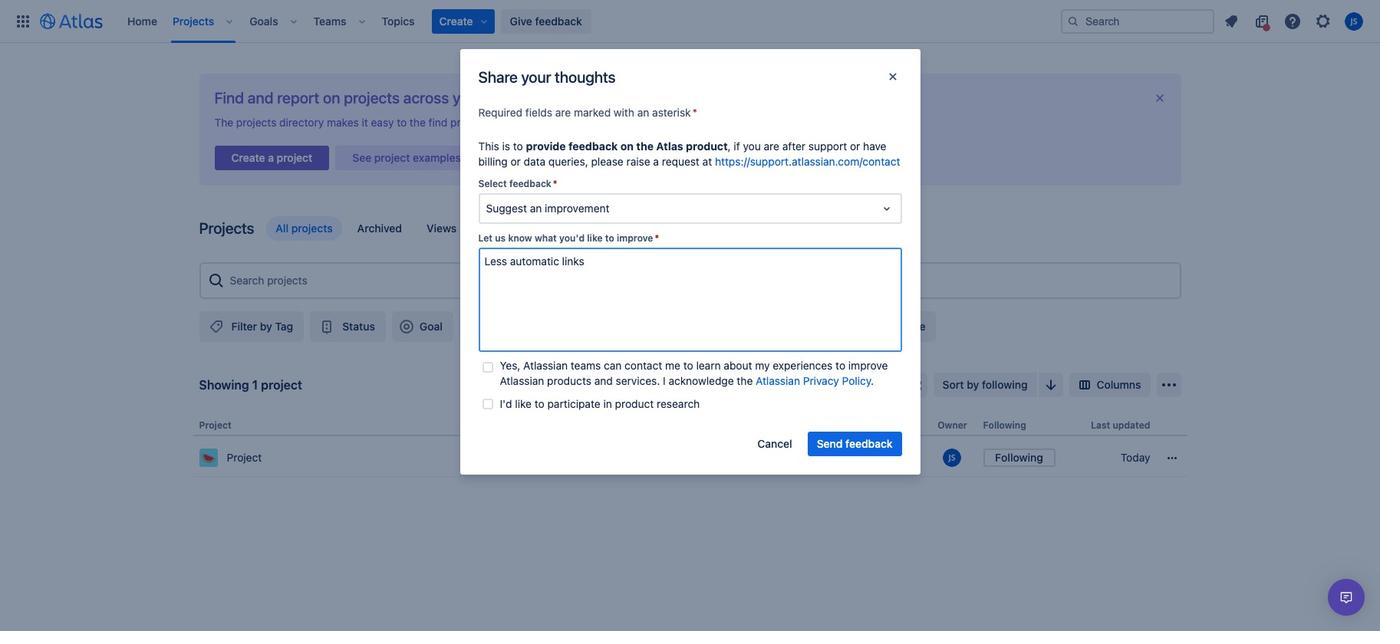 Task type: describe. For each thing, give the bounding box(es) containing it.
owner
[[938, 420, 968, 431]]

0 horizontal spatial improve
[[617, 233, 653, 244]]

https://support.atlassian.com/contact link
[[715, 155, 901, 168]]

topics link
[[377, 9, 419, 33]]

directory
[[279, 116, 324, 129]]

see
[[353, 151, 372, 164]]

line
[[908, 320, 926, 333]]

services.
[[616, 375, 660, 388]]

0 horizontal spatial report
[[277, 89, 319, 107]]

to right you'd
[[605, 233, 615, 244]]

atlassian up products
[[524, 359, 568, 372]]

contact
[[625, 359, 663, 372]]

improvement
[[545, 202, 610, 215]]

target
[[827, 420, 856, 431]]

1 vertical spatial product
[[615, 398, 654, 411]]

yes, atlassian teams can contact me to learn about my experiences to improve atlassian products and services. i acknowledge the
[[500, 359, 888, 388]]

marked
[[574, 106, 611, 119]]

raise
[[627, 155, 651, 168]]

all
[[276, 222, 289, 235]]

give feedback button
[[501, 9, 592, 33]]

company
[[487, 89, 550, 107]]

search
[[753, 116, 787, 129]]

1 horizontal spatial report
[[636, 116, 667, 129]]

tag
[[275, 320, 293, 333]]

jul-sep
[[848, 451, 888, 464]]

1 horizontal spatial *
[[655, 233, 659, 244]]

feedback up please
[[569, 140, 618, 153]]

1 vertical spatial and
[[789, 116, 808, 129]]

project inside the see project examples button
[[374, 151, 410, 164]]

archived
[[357, 222, 402, 235]]

atlassian privacy policy link
[[756, 375, 871, 388]]

this
[[479, 140, 499, 153]]

suggest an improvement
[[486, 202, 610, 215]]

Search projects field
[[225, 267, 1174, 295]]

to right the i'd
[[535, 398, 545, 411]]

open intercom messenger image
[[1338, 589, 1356, 607]]

open image
[[878, 200, 896, 218]]

projects inside all projects button
[[291, 222, 333, 235]]

0 horizontal spatial *
[[553, 178, 558, 190]]

status image
[[318, 318, 336, 336]]

0 vertical spatial product
[[686, 140, 728, 153]]

billing
[[479, 155, 508, 168]]

1 vertical spatial or
[[850, 140, 861, 153]]

if
[[734, 140, 740, 153]]

let us know what you'd like to improve *
[[479, 233, 659, 244]]

let
[[479, 233, 493, 244]]

i
[[663, 375, 666, 388]]

what
[[535, 233, 557, 244]]

goals link
[[245, 9, 283, 33]]

for
[[566, 116, 580, 129]]

1 horizontal spatial on
[[621, 140, 634, 153]]

in
[[604, 398, 612, 411]]

feedback for give feedback
[[535, 14, 582, 27]]

fields
[[526, 106, 553, 119]]

i'd like to participate in product research
[[500, 398, 700, 411]]

filter by tag
[[231, 320, 293, 333]]

1 vertical spatial your
[[453, 89, 483, 107]]

makes
[[327, 116, 359, 129]]

projects up this
[[451, 116, 491, 129]]

reporting line button
[[823, 312, 937, 342]]

data
[[524, 155, 546, 168]]

experiences
[[773, 359, 833, 372]]

.
[[871, 375, 874, 388]]

to right is
[[513, 140, 523, 153]]

us
[[495, 233, 506, 244]]

project for showing 1 project
[[261, 378, 302, 392]]

target date
[[827, 420, 879, 431]]

send
[[817, 437, 843, 451]]

1
[[252, 378, 258, 392]]

request
[[662, 155, 700, 168]]

teams link
[[309, 9, 351, 33]]

research
[[657, 398, 700, 411]]

to right need
[[624, 116, 634, 129]]

1 vertical spatial status
[[726, 420, 755, 431]]

date
[[859, 420, 879, 431]]

can
[[604, 359, 622, 372]]

this is to provide feedback on the atlas product
[[479, 140, 728, 153]]

acknowledge
[[669, 375, 734, 388]]

create
[[231, 151, 265, 164]]

0 horizontal spatial an
[[530, 202, 542, 215]]

products
[[547, 375, 592, 388]]

jul-
[[848, 451, 868, 464]]

i'd
[[500, 398, 512, 411]]

feedback for select feedback *
[[510, 178, 552, 190]]

,
[[728, 140, 731, 153]]

top element
[[9, 0, 1061, 43]]

projects up it
[[344, 89, 400, 107]]

see project examples
[[353, 151, 461, 164]]

know
[[508, 233, 532, 244]]

share your thoughts
[[479, 68, 616, 86]]

0 vertical spatial your
[[521, 68, 552, 86]]

sep
[[868, 451, 888, 464]]

select feedback *
[[479, 178, 558, 190]]

filter by tag button
[[199, 312, 304, 342]]

banner containing home
[[0, 0, 1381, 43]]

filter
[[231, 320, 257, 333]]

0 horizontal spatial with
[[614, 106, 635, 119]]

to right easy at left top
[[397, 116, 407, 129]]

status button
[[310, 312, 386, 342]]

privacy
[[803, 375, 840, 388]]

0 horizontal spatial or
[[511, 155, 521, 168]]

across
[[404, 89, 449, 107]]

projects inside the top "element"
[[173, 14, 214, 27]]

1 vertical spatial like
[[515, 398, 532, 411]]

see project examples button
[[336, 141, 478, 175]]

last updated
[[1091, 420, 1151, 431]]

1 horizontal spatial with
[[685, 116, 706, 129]]

create a project button
[[215, 141, 329, 175]]

create a project
[[231, 151, 313, 164]]

tag image
[[207, 318, 225, 336]]

find and report on projects across your company
[[215, 89, 550, 107]]



Task type: vqa. For each thing, say whether or not it's contained in the screenshot.
cancel button
yes



Task type: locate. For each thing, give the bounding box(es) containing it.
product down the 'services.'
[[615, 398, 654, 411]]

atlassian down 'my'
[[756, 375, 801, 388]]

on
[[323, 89, 340, 107], [670, 116, 682, 129], [621, 140, 634, 153]]

0 vertical spatial the
[[410, 116, 426, 129]]

the up "raise"
[[637, 140, 654, 153]]

required
[[479, 106, 523, 119]]

0 vertical spatial *
[[693, 106, 698, 119]]

to
[[397, 116, 407, 129], [624, 116, 634, 129], [513, 140, 523, 153], [605, 233, 615, 244], [684, 359, 694, 372], [836, 359, 846, 372], [535, 398, 545, 411]]

1 vertical spatial *
[[553, 178, 558, 190]]

improve inside yes, atlassian teams can contact me to learn about my experiences to improve atlassian products and services. i acknowledge the
[[849, 359, 888, 372]]

cancel button
[[749, 432, 802, 457]]

* up search projects field
[[655, 233, 659, 244]]

give
[[510, 14, 532, 27]]

2 vertical spatial and
[[595, 375, 613, 388]]

by
[[260, 320, 272, 333]]

and down "can"
[[595, 375, 613, 388]]

2 horizontal spatial *
[[693, 106, 698, 119]]

a inside , if you are after support or have billing or data queries, please raise a request at
[[653, 155, 659, 168]]

is
[[502, 140, 510, 153]]

with right marked
[[614, 106, 635, 119]]

looking
[[527, 116, 563, 129]]

1 horizontal spatial or
[[583, 116, 593, 129]]

are right you
[[764, 140, 780, 153]]

0 vertical spatial status
[[342, 320, 375, 333]]

2 vertical spatial on
[[621, 140, 634, 153]]

the
[[410, 116, 426, 129], [637, 140, 654, 153], [737, 375, 753, 388]]

an right suggest
[[530, 202, 542, 215]]

to right me
[[684, 359, 694, 372]]

1 vertical spatial the
[[637, 140, 654, 153]]

your
[[521, 68, 552, 86], [453, 89, 483, 107]]

yes,
[[500, 359, 521, 372]]

2 vertical spatial or
[[511, 155, 521, 168]]

feedback inside button
[[846, 437, 893, 451]]

0 horizontal spatial like
[[515, 398, 532, 411]]

1 vertical spatial report
[[636, 116, 667, 129]]

archived button
[[348, 216, 411, 241]]

or left the have
[[850, 140, 861, 153]]

product up the at
[[686, 140, 728, 153]]

0 vertical spatial following
[[984, 420, 1027, 431]]

like right you'd
[[587, 233, 603, 244]]

on up "raise"
[[621, 140, 634, 153]]

2 horizontal spatial on
[[670, 116, 682, 129]]

feedback
[[535, 14, 582, 27], [569, 140, 618, 153], [510, 178, 552, 190], [846, 437, 893, 451]]

0 horizontal spatial the
[[410, 116, 426, 129]]

projects right all
[[291, 222, 333, 235]]

on up makes at the left top of page
[[323, 89, 340, 107]]

goals
[[250, 14, 278, 27]]

showing
[[199, 378, 249, 392]]

*
[[693, 106, 698, 119], [553, 178, 558, 190], [655, 233, 659, 244]]

home link
[[123, 9, 162, 33]]

select
[[479, 178, 507, 190]]

1 horizontal spatial improve
[[849, 359, 888, 372]]

close modal image
[[884, 68, 902, 86]]

0 vertical spatial or
[[583, 116, 593, 129]]

teams
[[571, 359, 601, 372]]

and up after
[[789, 116, 808, 129]]

topics
[[382, 14, 415, 27]]

like
[[587, 233, 603, 244], [515, 398, 532, 411]]

following button
[[984, 449, 1056, 467]]

project
[[277, 151, 313, 164], [374, 151, 410, 164], [261, 378, 302, 392]]

2 horizontal spatial and
[[789, 116, 808, 129]]

1 vertical spatial an
[[530, 202, 542, 215]]

0 vertical spatial report
[[277, 89, 319, 107]]

updated
[[1113, 420, 1151, 431]]

1 horizontal spatial the
[[637, 140, 654, 153]]

feedback for send feedback
[[846, 437, 893, 451]]

feedback inside "button"
[[535, 14, 582, 27]]

last
[[1091, 420, 1111, 431]]

about
[[724, 359, 753, 372]]

teams
[[314, 14, 347, 27]]

reporting
[[856, 320, 905, 333]]

following inside button
[[996, 451, 1044, 464]]

close banner image
[[1154, 92, 1166, 104]]

1 vertical spatial projects
[[199, 220, 254, 237]]

https://support.atlassian.com/contact
[[715, 155, 901, 168]]

a right create
[[268, 151, 274, 164]]

display as list image
[[880, 376, 898, 394]]

0 horizontal spatial your
[[453, 89, 483, 107]]

improve right you'd
[[617, 233, 653, 244]]

have
[[864, 140, 887, 153]]

an left asterisk
[[638, 106, 650, 119]]

provide
[[526, 140, 566, 153]]

help image
[[1284, 12, 1302, 30]]

0 horizontal spatial are
[[556, 106, 571, 119]]

0 vertical spatial and
[[248, 89, 274, 107]]

the left find
[[410, 116, 426, 129]]

suggest
[[486, 202, 527, 215]]

Less automatic links text field
[[479, 248, 902, 352]]

policy
[[842, 375, 871, 388]]

projects link
[[168, 9, 219, 33]]

1 vertical spatial improve
[[849, 359, 888, 372]]

status right 'status' icon
[[342, 320, 375, 333]]

easy
[[371, 116, 394, 129]]

the projects directory makes it easy to the find projects you're looking for or need to report on with keyword search and filters.
[[215, 116, 842, 129]]

0 vertical spatial like
[[587, 233, 603, 244]]

1 vertical spatial following
[[996, 451, 1044, 464]]

and right find
[[248, 89, 274, 107]]

* up suggest an improvement
[[553, 178, 558, 190]]

like right the i'd
[[515, 398, 532, 411]]

project inside create a project button
[[277, 151, 313, 164]]

keyword
[[709, 116, 750, 129]]

goal
[[420, 320, 443, 333]]

status
[[342, 320, 375, 333], [726, 420, 755, 431]]

atlassian down the yes, on the left of the page
[[500, 375, 544, 388]]

projects up 'search projects' icon
[[199, 220, 254, 237]]

give feedback
[[510, 14, 582, 27]]

project for create a project
[[277, 151, 313, 164]]

* right asterisk
[[693, 106, 698, 119]]

0 horizontal spatial on
[[323, 89, 340, 107]]

learn
[[696, 359, 721, 372]]

are
[[556, 106, 571, 119], [764, 140, 780, 153]]

on up atlas
[[670, 116, 682, 129]]

2 vertical spatial *
[[655, 233, 659, 244]]

0 horizontal spatial status
[[342, 320, 375, 333]]

1 horizontal spatial an
[[638, 106, 650, 119]]

0 vertical spatial are
[[556, 106, 571, 119]]

status inside button
[[342, 320, 375, 333]]

0 vertical spatial on
[[323, 89, 340, 107]]

1 horizontal spatial status
[[726, 420, 755, 431]]

2 vertical spatial the
[[737, 375, 753, 388]]

all projects
[[276, 222, 333, 235]]

the
[[215, 116, 233, 129]]

find
[[429, 116, 448, 129]]

project down directory on the left top of page
[[277, 151, 313, 164]]

1 horizontal spatial and
[[595, 375, 613, 388]]

atlas
[[657, 140, 684, 153]]

0 horizontal spatial a
[[268, 151, 274, 164]]

1 horizontal spatial like
[[587, 233, 603, 244]]

examples
[[413, 151, 461, 164]]

projects
[[344, 89, 400, 107], [236, 116, 277, 129], [451, 116, 491, 129], [291, 222, 333, 235]]

2 horizontal spatial or
[[850, 140, 861, 153]]

project right see
[[374, 151, 410, 164]]

please
[[591, 155, 624, 168]]

the down 'about'
[[737, 375, 753, 388]]

search image
[[1068, 15, 1080, 27]]

thoughts
[[555, 68, 616, 86]]

it
[[362, 116, 368, 129]]

report
[[277, 89, 319, 107], [636, 116, 667, 129]]

1 horizontal spatial product
[[686, 140, 728, 153]]

your up company
[[521, 68, 552, 86]]

reverse sort order image
[[1042, 376, 1060, 394]]

a inside button
[[268, 151, 274, 164]]

display as timeline image
[[906, 376, 925, 394]]

following
[[984, 420, 1027, 431], [996, 451, 1044, 464]]

at
[[703, 155, 712, 168]]

your down share
[[453, 89, 483, 107]]

you'd
[[560, 233, 585, 244]]

you
[[743, 140, 761, 153]]

status up cancelled
[[726, 420, 755, 431]]

need
[[596, 116, 621, 129]]

after
[[783, 140, 806, 153]]

a right "raise"
[[653, 155, 659, 168]]

queries,
[[549, 155, 588, 168]]

0 vertical spatial an
[[638, 106, 650, 119]]

Search field
[[1061, 9, 1215, 33]]

1 vertical spatial on
[[670, 116, 682, 129]]

project right 1
[[261, 378, 302, 392]]

asterisk
[[652, 106, 691, 119]]

are right "fields"
[[556, 106, 571, 119]]

improve up .
[[849, 359, 888, 372]]

report up atlas
[[636, 116, 667, 129]]

or right the for
[[583, 116, 593, 129]]

or left data
[[511, 155, 521, 168]]

banner
[[0, 0, 1381, 43]]

send feedback
[[817, 437, 893, 451]]

to up "policy"
[[836, 359, 846, 372]]

0 vertical spatial improve
[[617, 233, 653, 244]]

feedback up the jul-sep
[[846, 437, 893, 451]]

1 horizontal spatial your
[[521, 68, 552, 86]]

report up directory on the left top of page
[[277, 89, 319, 107]]

search projects image
[[207, 272, 225, 290]]

are inside , if you are after support or have billing or data queries, please raise a request at
[[764, 140, 780, 153]]

0 horizontal spatial product
[[615, 398, 654, 411]]

2 horizontal spatial the
[[737, 375, 753, 388]]

1 horizontal spatial a
[[653, 155, 659, 168]]

projects right home
[[173, 14, 214, 27]]

and inside yes, atlassian teams can contact me to learn about my experiences to improve atlassian products and services. i acknowledge the
[[595, 375, 613, 388]]

0 horizontal spatial and
[[248, 89, 274, 107]]

home
[[127, 14, 157, 27]]

feedback right give
[[535, 14, 582, 27]]

1 horizontal spatial are
[[764, 140, 780, 153]]

project
[[199, 420, 232, 431]]

atlassian privacy policy .
[[756, 375, 874, 388]]

1 vertical spatial are
[[764, 140, 780, 153]]

projects right the
[[236, 116, 277, 129]]

with up , if you are after support or have billing or data queries, please raise a request at
[[685, 116, 706, 129]]

0 vertical spatial projects
[[173, 14, 214, 27]]

share
[[479, 68, 518, 86]]

the inside yes, atlassian teams can contact me to learn about my experiences to improve atlassian products and services. i acknowledge the
[[737, 375, 753, 388]]

feedback down data
[[510, 178, 552, 190]]

my
[[755, 359, 770, 372]]

reporting line
[[856, 320, 926, 333]]



